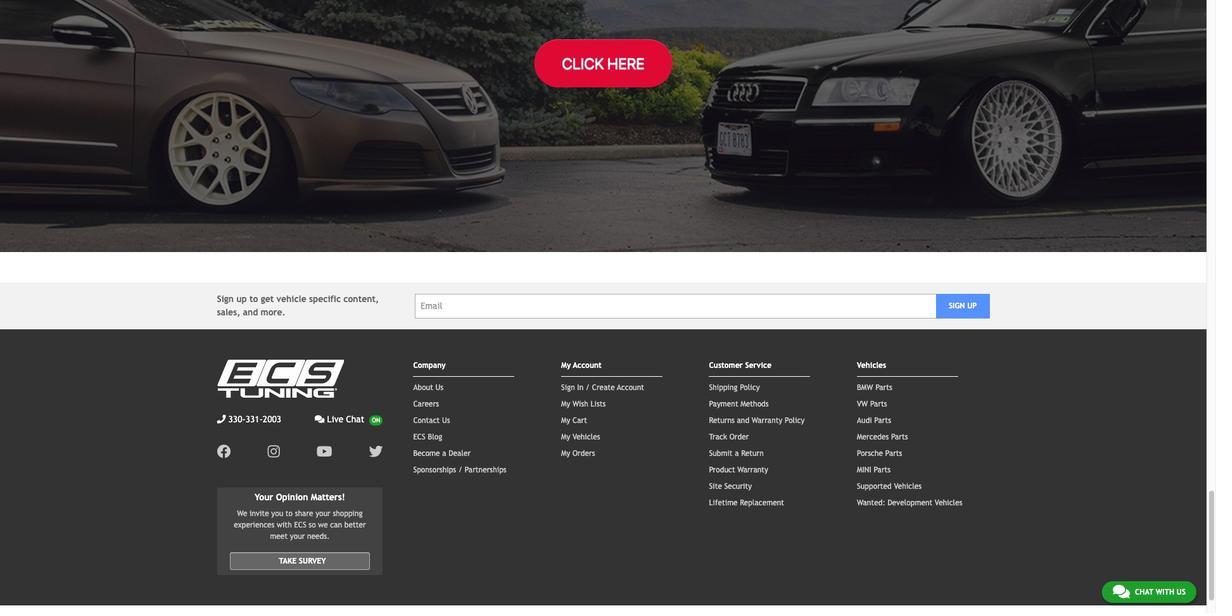 Task type: locate. For each thing, give the bounding box(es) containing it.
replacement
[[740, 499, 785, 508]]

1 horizontal spatial policy
[[785, 417, 805, 425]]

my orders
[[561, 450, 595, 458]]

comments image
[[315, 415, 325, 424], [1113, 584, 1130, 599]]

1 vertical spatial policy
[[785, 417, 805, 425]]

specific
[[309, 294, 341, 304]]

share
[[295, 510, 313, 518]]

and inside the sign up to get vehicle specific content, sales, and more.
[[243, 308, 258, 318]]

site
[[709, 482, 722, 491]]

shipping policy
[[709, 384, 760, 392]]

0 vertical spatial policy
[[740, 384, 760, 392]]

4 my from the top
[[561, 433, 571, 442]]

0 horizontal spatial ecs
[[294, 521, 307, 530]]

lifetime
[[709, 499, 738, 508]]

0 vertical spatial ecs
[[413, 433, 426, 442]]

2 my from the top
[[561, 400, 571, 409]]

1 horizontal spatial comments image
[[1113, 584, 1130, 599]]

ecs left so
[[294, 521, 307, 530]]

comments image inside the live chat link
[[315, 415, 325, 424]]

5 my from the top
[[561, 450, 571, 458]]

lifetime replacement
[[709, 499, 785, 508]]

bmw parts
[[857, 384, 893, 392]]

so
[[309, 521, 316, 530]]

330-331-2003 link
[[217, 413, 281, 427]]

vw parts link
[[857, 400, 888, 409]]

mercedes parts link
[[857, 433, 909, 442]]

returns and warranty policy
[[709, 417, 805, 425]]

your up we
[[316, 510, 331, 518]]

comments image for live
[[315, 415, 325, 424]]

track
[[709, 433, 728, 442]]

sponsorships / partnerships link
[[413, 466, 507, 475]]

warranty down methods
[[752, 417, 783, 425]]

your opinion matters!
[[255, 493, 345, 503]]

1 my from the top
[[561, 361, 571, 370]]

0 vertical spatial and
[[243, 308, 258, 318]]

with
[[277, 521, 292, 530], [1156, 588, 1175, 597]]

youtube logo image
[[317, 445, 332, 459]]

invite
[[250, 510, 269, 518]]

and up order in the bottom of the page
[[737, 417, 750, 425]]

become a dealer
[[413, 450, 471, 458]]

up inside button
[[968, 302, 977, 311]]

3 my from the top
[[561, 417, 571, 425]]

my orders link
[[561, 450, 595, 458]]

take survey link
[[230, 553, 370, 570]]

about us link
[[413, 384, 444, 392]]

experiences
[[234, 521, 275, 530]]

1 vertical spatial comments image
[[1113, 584, 1130, 599]]

1 horizontal spatial a
[[735, 450, 739, 458]]

vehicles right development
[[935, 499, 963, 508]]

1 vertical spatial /
[[459, 466, 463, 475]]

1 vertical spatial account
[[617, 384, 644, 392]]

site security
[[709, 482, 752, 491]]

1 a from the left
[[442, 450, 446, 458]]

get
[[261, 294, 274, 304]]

2 vertical spatial us
[[1177, 588, 1186, 597]]

to inside we invite you to share your shopping experiences with ecs so we can better meet your needs.
[[286, 510, 293, 518]]

mini parts link
[[857, 466, 891, 475]]

up inside the sign up to get vehicle specific content, sales, and more.
[[237, 294, 247, 304]]

a
[[442, 450, 446, 458], [735, 450, 739, 458]]

a left the return
[[735, 450, 739, 458]]

live chat
[[327, 415, 365, 425]]

live
[[327, 415, 344, 425]]

shopping
[[333, 510, 363, 518]]

2003
[[263, 415, 281, 425]]

0 horizontal spatial up
[[237, 294, 247, 304]]

comments image left chat with us
[[1113, 584, 1130, 599]]

survey
[[299, 557, 326, 566]]

1 vertical spatial chat
[[1136, 588, 1154, 597]]

up for sign up to get vehicle specific content, sales, and more.
[[237, 294, 247, 304]]

1 vertical spatial to
[[286, 510, 293, 518]]

1 vertical spatial warranty
[[738, 466, 769, 475]]

/ right the in
[[586, 384, 590, 392]]

parts up mercedes parts
[[875, 417, 892, 425]]

parts
[[876, 384, 893, 392], [871, 400, 888, 409], [875, 417, 892, 425], [892, 433, 909, 442], [886, 450, 903, 458], [874, 466, 891, 475]]

comments image left live on the left of the page
[[315, 415, 325, 424]]

a for become
[[442, 450, 446, 458]]

1 horizontal spatial /
[[586, 384, 590, 392]]

take survey
[[279, 557, 326, 566]]

1 vertical spatial us
[[442, 417, 450, 425]]

1 horizontal spatial ecs
[[413, 433, 426, 442]]

0 horizontal spatial comments image
[[315, 415, 325, 424]]

and right sales,
[[243, 308, 258, 318]]

1 horizontal spatial account
[[617, 384, 644, 392]]

us for contact us
[[442, 417, 450, 425]]

parts down porsche parts
[[874, 466, 891, 475]]

supported vehicles link
[[857, 482, 922, 491]]

create
[[592, 384, 615, 392]]

parts for bmw parts
[[876, 384, 893, 392]]

a left dealer
[[442, 450, 446, 458]]

instagram logo image
[[268, 445, 280, 459]]

my cart
[[561, 417, 587, 425]]

a for submit
[[735, 450, 739, 458]]

1 vertical spatial ecs
[[294, 521, 307, 530]]

1 horizontal spatial and
[[737, 417, 750, 425]]

1 horizontal spatial your
[[316, 510, 331, 518]]

0 horizontal spatial account
[[573, 361, 602, 370]]

0 horizontal spatial sign
[[217, 294, 234, 304]]

0 vertical spatial us
[[436, 384, 444, 392]]

parts down mercedes parts link
[[886, 450, 903, 458]]

sign inside button
[[949, 302, 965, 311]]

0 vertical spatial chat
[[346, 415, 365, 425]]

1 vertical spatial with
[[1156, 588, 1175, 597]]

sign inside the sign up to get vehicle specific content, sales, and more.
[[217, 294, 234, 304]]

ecs inside we invite you to share your shopping experiences with ecs so we can better meet your needs.
[[294, 521, 307, 530]]

0 horizontal spatial and
[[243, 308, 258, 318]]

1 horizontal spatial sign
[[561, 384, 575, 392]]

comments image inside chat with us link
[[1113, 584, 1130, 599]]

to right you
[[286, 510, 293, 518]]

we
[[237, 510, 247, 518]]

comments image for chat
[[1113, 584, 1130, 599]]

mini parts
[[857, 466, 891, 475]]

sign up to get vehicle specific content, sales, and more.
[[217, 294, 379, 318]]

0 vertical spatial with
[[277, 521, 292, 530]]

parts right the vw
[[871, 400, 888, 409]]

0 vertical spatial to
[[250, 294, 258, 304]]

my left orders in the bottom of the page
[[561, 450, 571, 458]]

parts for mercedes parts
[[892, 433, 909, 442]]

parts for audi parts
[[875, 417, 892, 425]]

to left get on the left top of page
[[250, 294, 258, 304]]

my down 'my cart' "link"
[[561, 433, 571, 442]]

parts up porsche parts link on the right bottom
[[892, 433, 909, 442]]

wanted:
[[857, 499, 886, 508]]

/ down dealer
[[459, 466, 463, 475]]

my for my account
[[561, 361, 571, 370]]

my wish lists link
[[561, 400, 606, 409]]

vehicles up bmw parts 'link'
[[857, 361, 887, 370]]

we
[[318, 521, 328, 530]]

1 horizontal spatial chat
[[1136, 588, 1154, 597]]

1 horizontal spatial to
[[286, 510, 293, 518]]

0 horizontal spatial policy
[[740, 384, 760, 392]]

your right meet
[[290, 532, 305, 541]]

to inside the sign up to get vehicle specific content, sales, and more.
[[250, 294, 258, 304]]

1 horizontal spatial up
[[968, 302, 977, 311]]

/
[[586, 384, 590, 392], [459, 466, 463, 475]]

ecs left the blog
[[413, 433, 426, 442]]

shipping policy link
[[709, 384, 760, 392]]

audi
[[857, 417, 872, 425]]

up
[[237, 294, 247, 304], [968, 302, 977, 311]]

porsche
[[857, 450, 883, 458]]

my left cart
[[561, 417, 571, 425]]

0 vertical spatial /
[[586, 384, 590, 392]]

2 a from the left
[[735, 450, 739, 458]]

claim image
[[0, 0, 1207, 252]]

about
[[413, 384, 433, 392]]

sign
[[217, 294, 234, 304], [949, 302, 965, 311], [561, 384, 575, 392]]

0 vertical spatial comments image
[[315, 415, 325, 424]]

and
[[243, 308, 258, 318], [737, 417, 750, 425]]

ecs
[[413, 433, 426, 442], [294, 521, 307, 530]]

vehicles
[[857, 361, 887, 370], [573, 433, 601, 442], [894, 482, 922, 491], [935, 499, 963, 508]]

0 horizontal spatial your
[[290, 532, 305, 541]]

0 horizontal spatial with
[[277, 521, 292, 530]]

payment methods link
[[709, 400, 769, 409]]

0 vertical spatial account
[[573, 361, 602, 370]]

0 horizontal spatial a
[[442, 450, 446, 458]]

2 horizontal spatial sign
[[949, 302, 965, 311]]

1 horizontal spatial with
[[1156, 588, 1175, 597]]

my left wish
[[561, 400, 571, 409]]

0 horizontal spatial /
[[459, 466, 463, 475]]

account right create
[[617, 384, 644, 392]]

warranty down the return
[[738, 466, 769, 475]]

return
[[742, 450, 764, 458]]

my
[[561, 361, 571, 370], [561, 400, 571, 409], [561, 417, 571, 425], [561, 433, 571, 442], [561, 450, 571, 458]]

parts right the bmw
[[876, 384, 893, 392]]

payment
[[709, 400, 739, 409]]

0 horizontal spatial to
[[250, 294, 258, 304]]

mini
[[857, 466, 872, 475]]

sales,
[[217, 308, 240, 318]]

lists
[[591, 400, 606, 409]]

account up the in
[[573, 361, 602, 370]]

sign up
[[949, 302, 977, 311]]

my up my wish lists
[[561, 361, 571, 370]]

returns and warranty policy link
[[709, 417, 805, 425]]



Task type: describe. For each thing, give the bounding box(es) containing it.
submit a return
[[709, 450, 764, 458]]

product warranty link
[[709, 466, 769, 475]]

contact
[[413, 417, 440, 425]]

your
[[255, 493, 273, 503]]

supported
[[857, 482, 892, 491]]

needs.
[[307, 532, 330, 541]]

careers link
[[413, 400, 439, 409]]

click
[[562, 54, 604, 72]]

we invite you to share your shopping experiences with ecs so we can better meet your needs.
[[234, 510, 366, 541]]

mercedes parts
[[857, 433, 909, 442]]

you
[[271, 510, 283, 518]]

us for about us
[[436, 384, 444, 392]]

wanted: development vehicles link
[[857, 499, 963, 508]]

chat with us link
[[1103, 582, 1197, 603]]

up for sign up
[[968, 302, 977, 311]]

partnerships
[[465, 466, 507, 475]]

orders
[[573, 450, 595, 458]]

live chat link
[[315, 413, 383, 427]]

service
[[746, 361, 772, 370]]

security
[[725, 482, 752, 491]]

facebook logo image
[[217, 445, 231, 459]]

customer
[[709, 361, 743, 370]]

take
[[279, 557, 297, 566]]

330-
[[228, 415, 246, 425]]

my vehicles link
[[561, 433, 601, 442]]

site security link
[[709, 482, 752, 491]]

parts for porsche parts
[[886, 450, 903, 458]]

331-
[[246, 415, 263, 425]]

product warranty
[[709, 466, 769, 475]]

better
[[345, 521, 366, 530]]

become a dealer link
[[413, 450, 471, 458]]

parts for mini parts
[[874, 466, 891, 475]]

bmw parts link
[[857, 384, 893, 392]]

my account
[[561, 361, 602, 370]]

sign for sign in / create account
[[561, 384, 575, 392]]

matters!
[[311, 493, 345, 503]]

wanted: development vehicles
[[857, 499, 963, 508]]

order
[[730, 433, 749, 442]]

parts for vw parts
[[871, 400, 888, 409]]

in
[[578, 384, 584, 392]]

take survey button
[[230, 553, 370, 570]]

lifetime replacement link
[[709, 499, 785, 508]]

more.
[[261, 308, 286, 318]]

0 vertical spatial warranty
[[752, 417, 783, 425]]

my for my vehicles
[[561, 433, 571, 442]]

sign in / create account link
[[561, 384, 644, 392]]

with inside we invite you to share your shopping experiences with ecs so we can better meet your needs.
[[277, 521, 292, 530]]

contact us
[[413, 417, 450, 425]]

ecs tuning image
[[217, 360, 344, 398]]

chat with us
[[1136, 588, 1186, 597]]

opinion
[[276, 493, 308, 503]]

methods
[[741, 400, 769, 409]]

porsche parts
[[857, 450, 903, 458]]

audi parts
[[857, 417, 892, 425]]

wish
[[573, 400, 589, 409]]

track order
[[709, 433, 749, 442]]

product
[[709, 466, 736, 475]]

returns
[[709, 417, 735, 425]]

ecs blog link
[[413, 433, 442, 442]]

1 vertical spatial and
[[737, 417, 750, 425]]

audi parts link
[[857, 417, 892, 425]]

meet
[[270, 532, 288, 541]]

vehicles up orders in the bottom of the page
[[573, 433, 601, 442]]

supported vehicles
[[857, 482, 922, 491]]

content,
[[344, 294, 379, 304]]

Email email field
[[415, 294, 937, 319]]

1 vertical spatial your
[[290, 532, 305, 541]]

payment methods
[[709, 400, 769, 409]]

careers
[[413, 400, 439, 409]]

mercedes
[[857, 433, 889, 442]]

submit
[[709, 450, 733, 458]]

twitter logo image
[[369, 445, 383, 459]]

vehicles up wanted: development vehicles
[[894, 482, 922, 491]]

sponsorships / partnerships
[[413, 466, 507, 475]]

sign in / create account
[[561, 384, 644, 392]]

sign for sign up to get vehicle specific content, sales, and more.
[[217, 294, 234, 304]]

my for my orders
[[561, 450, 571, 458]]

my for my cart
[[561, 417, 571, 425]]

click here
[[562, 54, 645, 72]]

sign for sign up
[[949, 302, 965, 311]]

my for my wish lists
[[561, 400, 571, 409]]

blog
[[428, 433, 442, 442]]

can
[[330, 521, 342, 530]]

phone image
[[217, 415, 226, 424]]

0 horizontal spatial chat
[[346, 415, 365, 425]]

contact us link
[[413, 417, 450, 425]]

0 vertical spatial your
[[316, 510, 331, 518]]

about us
[[413, 384, 444, 392]]

330-331-2003
[[228, 415, 281, 425]]

my vehicles
[[561, 433, 601, 442]]

cart
[[573, 417, 587, 425]]

vehicle
[[277, 294, 307, 304]]

company
[[413, 361, 446, 370]]



Task type: vqa. For each thing, say whether or not it's contained in the screenshot.
the top Engine
no



